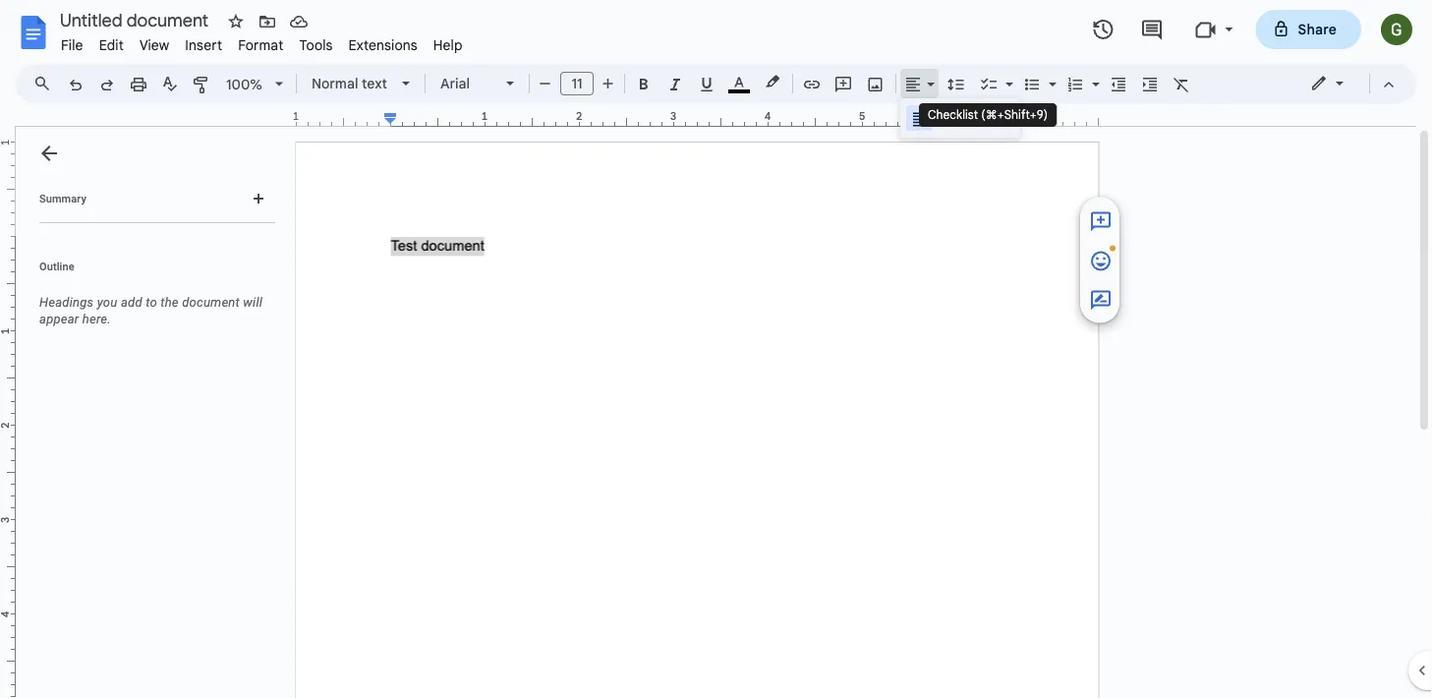 Task type: describe. For each thing, give the bounding box(es) containing it.
tools
[[299, 36, 333, 54]]

main toolbar
[[58, 0, 1254, 558]]

summary
[[39, 192, 86, 205]]

file
[[61, 36, 83, 54]]

checklist menu image
[[1001, 71, 1014, 78]]

document
[[182, 295, 240, 310]]

headings
[[39, 295, 94, 310]]

file menu item
[[53, 33, 91, 57]]

format
[[238, 36, 284, 54]]

summary heading
[[39, 191, 86, 206]]

insert
[[185, 36, 222, 54]]

format menu item
[[230, 33, 291, 57]]

suggest edits image
[[1089, 289, 1113, 312]]

view
[[140, 36, 169, 54]]

outline
[[39, 260, 74, 272]]

extensions
[[349, 36, 418, 54]]

add
[[121, 295, 142, 310]]

Zoom text field
[[221, 71, 268, 98]]

you
[[97, 295, 118, 310]]

line & paragraph spacing image
[[945, 70, 968, 97]]

arial option
[[440, 70, 495, 97]]

Zoom field
[[218, 70, 292, 100]]

Rename text field
[[53, 8, 220, 31]]

styles list. normal text selected. option
[[312, 70, 390, 97]]

help
[[433, 36, 463, 54]]

Menus field
[[25, 70, 68, 97]]

normal text
[[312, 75, 387, 92]]

edit menu item
[[91, 33, 132, 57]]

left margin image
[[297, 111, 396, 126]]



Task type: locate. For each thing, give the bounding box(es) containing it.
to
[[146, 295, 157, 310]]

insert image image
[[865, 70, 887, 97]]

menu bar inside menu bar "banner"
[[53, 26, 471, 58]]

outline heading
[[16, 259, 283, 286]]

Font size text field
[[561, 72, 593, 95]]

add comment image
[[1089, 210, 1113, 233]]

share
[[1298, 21, 1337, 38]]

add emoji reaction image
[[1089, 249, 1113, 273]]

view menu item
[[132, 33, 177, 57]]

will
[[243, 295, 263, 310]]

1
[[293, 110, 299, 123]]

bulleted list menu image
[[1044, 71, 1057, 78]]

application
[[0, 0, 1433, 698]]

Star checkbox
[[222, 8, 250, 35]]

the
[[161, 295, 179, 310]]

application containing share
[[0, 0, 1433, 698]]

here.
[[82, 312, 111, 326]]

tools menu item
[[291, 33, 341, 57]]

appear
[[39, 312, 79, 326]]

menu
[[901, 98, 1021, 138]]

edit
[[99, 36, 124, 54]]

menu bar
[[53, 26, 471, 58]]

mode and view toolbar
[[1296, 64, 1405, 103]]

text
[[362, 75, 387, 92]]

menu bar banner
[[0, 0, 1433, 698]]

top margin image
[[0, 143, 15, 242]]

arial
[[440, 75, 470, 92]]

Font size field
[[560, 72, 602, 96]]

extensions menu item
[[341, 33, 425, 57]]

highlight color image
[[762, 70, 784, 93]]

menu bar containing file
[[53, 26, 471, 58]]

text color image
[[729, 70, 750, 93]]

headings you add to the document will appear here.
[[39, 295, 263, 326]]

normal
[[312, 75, 358, 92]]

help menu item
[[425, 33, 471, 57]]

insert menu item
[[177, 33, 230, 57]]

right margin image
[[999, 111, 1098, 126]]

share button
[[1256, 10, 1362, 49]]

document outline element
[[16, 127, 283, 698]]



Task type: vqa. For each thing, say whether or not it's contained in the screenshot.
Document with wide table extending beyond text width image
no



